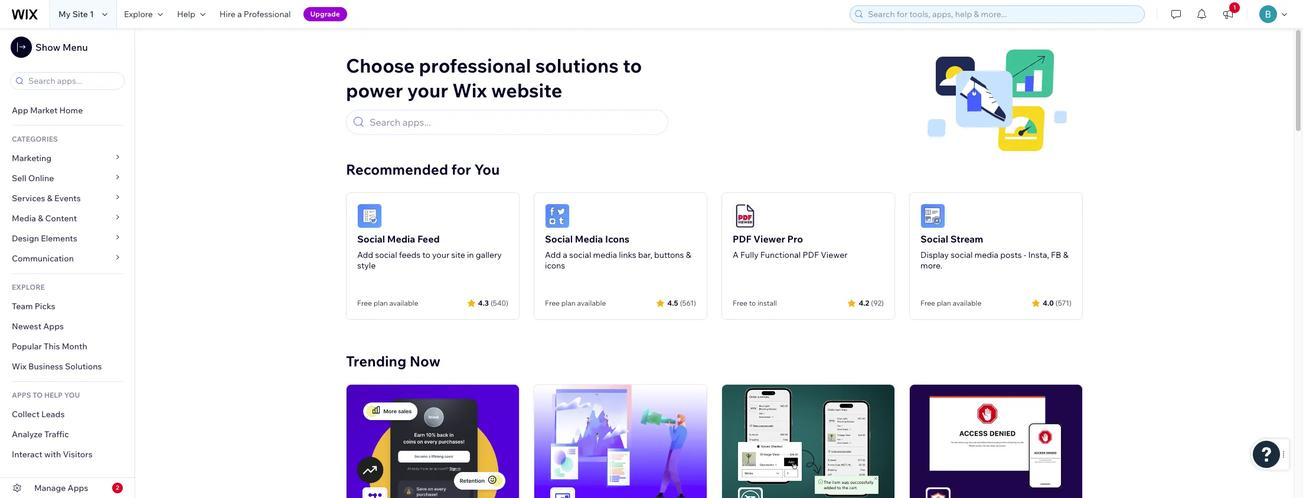 Task type: vqa. For each thing, say whether or not it's contained in the screenshot.
premium within Payment methods you use to purchase Premium services like plans, domains, and business email will be saved here.
no



Task type: locate. For each thing, give the bounding box(es) containing it.
plan down the more.
[[937, 299, 951, 308]]

free left install
[[733, 299, 748, 308]]

available down "social media icons add a social media links bar, buttons & icons"
[[577, 299, 606, 308]]

free
[[357, 299, 372, 308], [545, 299, 560, 308], [733, 299, 748, 308], [921, 299, 935, 308]]

0 vertical spatial search apps... field
[[25, 73, 120, 89]]

team picks
[[12, 301, 55, 312]]

social down the stream
[[951, 250, 973, 260]]

plan for feed
[[374, 299, 388, 308]]

social right icons at the bottom left
[[569, 250, 591, 260]]

0 vertical spatial to
[[623, 54, 642, 77]]

media left icons on the top of page
[[575, 233, 603, 245]]

apps inside 'link'
[[43, 321, 64, 332]]

explore
[[124, 9, 153, 19]]

0 horizontal spatial pdf
[[733, 233, 752, 245]]

1 social from the left
[[375, 250, 397, 260]]

2 horizontal spatial social
[[951, 250, 973, 260]]

media
[[593, 250, 617, 260], [975, 250, 999, 260]]

1 free from the left
[[357, 299, 372, 308]]

0 vertical spatial viewer
[[754, 233, 785, 245]]

0 horizontal spatial search apps... field
[[25, 73, 120, 89]]

3 social from the left
[[921, 233, 949, 245]]

you
[[474, 161, 500, 178]]

1 horizontal spatial to
[[623, 54, 642, 77]]

categories
[[12, 135, 58, 144]]

&
[[47, 193, 53, 204], [38, 213, 43, 224], [686, 250, 691, 260], [1063, 250, 1069, 260]]

2 add from the left
[[545, 250, 561, 260]]

3 social from the left
[[951, 250, 973, 260]]

show menu
[[35, 41, 88, 53]]

1 horizontal spatial social
[[545, 233, 573, 245]]

1 add from the left
[[357, 250, 373, 260]]

3 available from the left
[[953, 299, 982, 308]]

install
[[758, 299, 777, 308]]

0 vertical spatial your
[[407, 79, 448, 102]]

services & events link
[[0, 188, 135, 208]]

1 vertical spatial wix
[[12, 361, 26, 372]]

professional
[[244, 9, 291, 19]]

add down social media icons logo
[[545, 250, 561, 260]]

hire
[[220, 9, 236, 19]]

trending now
[[346, 353, 441, 370]]

social left feeds
[[375, 250, 397, 260]]

2 social from the left
[[569, 250, 591, 260]]

& inside social stream display social media posts - insta, fb & more.
[[1063, 250, 1069, 260]]

explore
[[12, 283, 45, 292]]

free plan available down icons at the bottom left
[[545, 299, 606, 308]]

1 horizontal spatial apps
[[68, 483, 88, 494]]

elements
[[41, 233, 77, 244]]

1 horizontal spatial viewer
[[821, 250, 848, 260]]

manage apps
[[34, 483, 88, 494]]

2 free plan available from the left
[[545, 299, 606, 308]]

pdf down pro
[[803, 250, 819, 260]]

in
[[467, 250, 474, 260]]

social media icons logo image
[[545, 204, 570, 229]]

a right hire
[[237, 9, 242, 19]]

0 horizontal spatial available
[[389, 299, 418, 308]]

media inside "social media icons add a social media links bar, buttons & icons"
[[575, 233, 603, 245]]

site
[[72, 9, 88, 19]]

1 inside button
[[1233, 4, 1236, 11]]

sell
[[12, 173, 26, 184]]

interact with visitors link
[[0, 445, 135, 465]]

1 horizontal spatial media
[[387, 233, 415, 245]]

functional
[[761, 250, 801, 260]]

1 free plan available from the left
[[357, 299, 418, 308]]

1 social from the left
[[357, 233, 385, 245]]

available down social stream display social media posts - insta, fb & more.
[[953, 299, 982, 308]]

1 vertical spatial to
[[422, 250, 430, 260]]

plan down icons at the bottom left
[[561, 299, 576, 308]]

0 horizontal spatial wix
[[12, 361, 26, 372]]

0 horizontal spatial add
[[357, 250, 373, 260]]

apps for newest apps
[[43, 321, 64, 332]]

2 plan from the left
[[561, 299, 576, 308]]

1
[[1233, 4, 1236, 11], [90, 9, 94, 19]]

0 horizontal spatial plan
[[374, 299, 388, 308]]

picks
[[35, 301, 55, 312]]

free plan available for display
[[921, 299, 982, 308]]

plan down the style on the bottom left
[[374, 299, 388, 308]]

1 horizontal spatial available
[[577, 299, 606, 308]]

to
[[623, 54, 642, 77], [422, 250, 430, 260], [749, 299, 756, 308]]

add inside social media feed add social feeds to your site in gallery style
[[357, 250, 373, 260]]

collect leads
[[12, 409, 65, 420]]

search apps... field up home
[[25, 73, 120, 89]]

1 horizontal spatial social
[[569, 250, 591, 260]]

2 horizontal spatial social
[[921, 233, 949, 245]]

apps
[[43, 321, 64, 332], [68, 483, 88, 494]]

social stream display social media posts - insta, fb & more.
[[921, 233, 1069, 271]]

free down the style on the bottom left
[[357, 299, 372, 308]]

interact with visitors
[[12, 449, 93, 460]]

viewer right the functional
[[821, 250, 848, 260]]

add for social media icons
[[545, 250, 561, 260]]

1 horizontal spatial plan
[[561, 299, 576, 308]]

free plan available down the style on the bottom left
[[357, 299, 418, 308]]

media inside social media feed add social feeds to your site in gallery style
[[387, 233, 415, 245]]

0 horizontal spatial apps
[[43, 321, 64, 332]]

2 free from the left
[[545, 299, 560, 308]]

1 horizontal spatial free plan available
[[545, 299, 606, 308]]

1 horizontal spatial a
[[563, 250, 567, 260]]

4 free from the left
[[921, 299, 935, 308]]

a down social media icons logo
[[563, 250, 567, 260]]

& right fb on the bottom right of the page
[[1063, 250, 1069, 260]]

& left events
[[47, 193, 53, 204]]

style
[[357, 260, 376, 271]]

social up display
[[921, 233, 949, 245]]

to right solutions
[[623, 54, 642, 77]]

to down feed
[[422, 250, 430, 260]]

free down the more.
[[921, 299, 935, 308]]

available for icons
[[577, 299, 606, 308]]

social
[[375, 250, 397, 260], [569, 250, 591, 260], [951, 250, 973, 260]]

1 vertical spatial a
[[563, 250, 567, 260]]

wix
[[452, 79, 487, 102], [12, 361, 26, 372]]

wix business solutions link
[[0, 357, 135, 377]]

viewer up the functional
[[754, 233, 785, 245]]

1 horizontal spatial media
[[975, 250, 999, 260]]

0 horizontal spatial media
[[593, 250, 617, 260]]

2 media from the left
[[975, 250, 999, 260]]

0 horizontal spatial viewer
[[754, 233, 785, 245]]

0 horizontal spatial a
[[237, 9, 242, 19]]

hire a professional link
[[212, 0, 298, 28]]

(571)
[[1056, 299, 1072, 307]]

4.5 (561)
[[668, 299, 696, 307]]

services
[[12, 193, 45, 204]]

wix down professional
[[452, 79, 487, 102]]

social
[[357, 233, 385, 245], [545, 233, 573, 245], [921, 233, 949, 245]]

icons
[[605, 233, 630, 245]]

1 horizontal spatial pdf
[[803, 250, 819, 260]]

apps
[[12, 391, 31, 400]]

1 vertical spatial pdf
[[803, 250, 819, 260]]

links
[[619, 250, 636, 260]]

free plan available down the more.
[[921, 299, 982, 308]]

professional
[[419, 54, 531, 77]]

2 horizontal spatial plan
[[937, 299, 951, 308]]

feeds
[[399, 250, 421, 260]]

3 free plan available from the left
[[921, 299, 982, 308]]

popular this month link
[[0, 337, 135, 357]]

1 plan from the left
[[374, 299, 388, 308]]

0 horizontal spatial free plan available
[[357, 299, 418, 308]]

free for pdf viewer pro
[[733, 299, 748, 308]]

2 vertical spatial to
[[749, 299, 756, 308]]

a inside "social media icons add a social media links bar, buttons & icons"
[[563, 250, 567, 260]]

media up design
[[12, 213, 36, 224]]

social inside social media feed add social feeds to your site in gallery style
[[357, 233, 385, 245]]

hire a professional
[[220, 9, 291, 19]]

2 available from the left
[[577, 299, 606, 308]]

media for social media feed
[[387, 233, 415, 245]]

posts
[[1001, 250, 1022, 260]]

manage
[[34, 483, 66, 494]]

social inside social stream display social media posts - insta, fb & more.
[[921, 233, 949, 245]]

pdf up a
[[733, 233, 752, 245]]

viewer
[[754, 233, 785, 245], [821, 250, 848, 260]]

recommended
[[346, 161, 448, 178]]

1 media from the left
[[593, 250, 617, 260]]

se ranking poster image
[[534, 385, 707, 498]]

content
[[45, 213, 77, 224]]

1 vertical spatial search apps... field
[[366, 110, 663, 134]]

to left install
[[749, 299, 756, 308]]

free down icons at the bottom left
[[545, 299, 560, 308]]

wix down the popular in the left bottom of the page
[[12, 361, 26, 372]]

apps right manage
[[68, 483, 88, 494]]

apps up this
[[43, 321, 64, 332]]

free plan available for feed
[[357, 299, 418, 308]]

social inside "social media icons add a social media links bar, buttons & icons"
[[545, 233, 573, 245]]

free to install
[[733, 299, 777, 308]]

0 horizontal spatial social
[[375, 250, 397, 260]]

sell online
[[12, 173, 54, 184]]

add inside "social media icons add a social media links bar, buttons & icons"
[[545, 250, 561, 260]]

a inside hire a professional link
[[237, 9, 242, 19]]

2 horizontal spatial to
[[749, 299, 756, 308]]

a
[[237, 9, 242, 19], [563, 250, 567, 260]]

& right buttons
[[686, 250, 691, 260]]

1 vertical spatial viewer
[[821, 250, 848, 260]]

1 available from the left
[[389, 299, 418, 308]]

add down "social media feed logo"
[[357, 250, 373, 260]]

search apps... field down 'website'
[[366, 110, 663, 134]]

help
[[44, 391, 63, 400]]

month
[[62, 341, 87, 352]]

add
[[357, 250, 373, 260], [545, 250, 561, 260]]

0 horizontal spatial social
[[357, 233, 385, 245]]

site
[[451, 250, 465, 260]]

available down feeds
[[389, 299, 418, 308]]

choose professional solutions to power your wix website
[[346, 54, 642, 102]]

0 vertical spatial a
[[237, 9, 242, 19]]

3 free from the left
[[733, 299, 748, 308]]

0 vertical spatial wix
[[452, 79, 487, 102]]

2 horizontal spatial media
[[575, 233, 603, 245]]

fully
[[741, 250, 759, 260]]

icons
[[545, 260, 565, 271]]

social media feed logo image
[[357, 204, 382, 229]]

0 horizontal spatial to
[[422, 250, 430, 260]]

social stream logo image
[[921, 204, 945, 229]]

1 horizontal spatial wix
[[452, 79, 487, 102]]

1 horizontal spatial 1
[[1233, 4, 1236, 11]]

help
[[177, 9, 195, 19]]

sell online link
[[0, 168, 135, 188]]

2 horizontal spatial free plan available
[[921, 299, 982, 308]]

1 vertical spatial apps
[[68, 483, 88, 494]]

help button
[[170, 0, 212, 28]]

0 vertical spatial pdf
[[733, 233, 752, 245]]

media up feeds
[[387, 233, 415, 245]]

stream
[[951, 233, 984, 245]]

0 horizontal spatial media
[[12, 213, 36, 224]]

media down icons on the top of page
[[593, 250, 617, 260]]

0 vertical spatial apps
[[43, 321, 64, 332]]

apps for manage apps
[[68, 483, 88, 494]]

search apps... field inside sidebar element
[[25, 73, 120, 89]]

your left site at the bottom left
[[432, 250, 450, 260]]

your inside choose professional solutions to power your wix website
[[407, 79, 448, 102]]

online
[[28, 173, 54, 184]]

your inside social media feed add social feeds to your site in gallery style
[[432, 250, 450, 260]]

social down social media icons logo
[[545, 233, 573, 245]]

your right power
[[407, 79, 448, 102]]

a
[[733, 250, 739, 260]]

2 social from the left
[[545, 233, 573, 245]]

social down "social media feed logo"
[[357, 233, 385, 245]]

2 horizontal spatial available
[[953, 299, 982, 308]]

& inside "link"
[[47, 193, 53, 204]]

1 horizontal spatial add
[[545, 250, 561, 260]]

3 plan from the left
[[937, 299, 951, 308]]

media left "posts"
[[975, 250, 999, 260]]

wix inside choose professional solutions to power your wix website
[[452, 79, 487, 102]]

Search apps... field
[[25, 73, 120, 89], [366, 110, 663, 134]]

1 vertical spatial your
[[432, 250, 450, 260]]

0 horizontal spatial 1
[[90, 9, 94, 19]]

for
[[451, 161, 471, 178]]

marketing
[[12, 153, 51, 164]]

1 horizontal spatial search apps... field
[[366, 110, 663, 134]]



Task type: describe. For each thing, give the bounding box(es) containing it.
(561)
[[680, 299, 696, 307]]

solutions
[[65, 361, 102, 372]]

social inside social media feed add social feeds to your site in gallery style
[[375, 250, 397, 260]]

free plan available for icons
[[545, 299, 606, 308]]

app market home
[[12, 105, 83, 116]]

analyze traffic link
[[0, 425, 135, 445]]

events
[[54, 193, 81, 204]]

leads
[[41, 409, 65, 420]]

marketing link
[[0, 148, 135, 168]]

newest
[[12, 321, 41, 332]]

free for social media icons
[[545, 299, 560, 308]]

(92)
[[871, 299, 884, 307]]

show menu button
[[11, 37, 88, 58]]

media & content link
[[0, 208, 135, 229]]

social media icons add a social media links bar, buttons & icons
[[545, 233, 691, 271]]

newest apps link
[[0, 317, 135, 337]]

trending
[[346, 353, 406, 370]]

media & content
[[12, 213, 77, 224]]

available for display
[[953, 299, 982, 308]]

menu
[[63, 41, 88, 53]]

to
[[33, 391, 43, 400]]

4.3 (540)
[[478, 299, 508, 307]]

you
[[64, 391, 80, 400]]

design elements link
[[0, 229, 135, 249]]

media inside sidebar element
[[12, 213, 36, 224]]

visitors
[[63, 449, 93, 460]]

4.0 (571)
[[1043, 299, 1072, 307]]

upgrade button
[[303, 7, 347, 21]]

& left content
[[38, 213, 43, 224]]

sidebar element
[[0, 28, 135, 498]]

services & events
[[12, 193, 81, 204]]

team picks link
[[0, 296, 135, 317]]

social inside "social media icons add a social media links bar, buttons & icons"
[[569, 250, 591, 260]]

display
[[921, 250, 949, 260]]

to inside choose professional solutions to power your wix website
[[623, 54, 642, 77]]

2
[[116, 484, 119, 492]]

media inside "social media icons add a social media links bar, buttons & icons"
[[593, 250, 617, 260]]

interact
[[12, 449, 42, 460]]

pro
[[787, 233, 803, 245]]

app
[[12, 105, 28, 116]]

website
[[491, 79, 562, 102]]

social for social stream
[[921, 233, 949, 245]]

market
[[30, 105, 58, 116]]

choose
[[346, 54, 415, 77]]

business
[[28, 361, 63, 372]]

team
[[12, 301, 33, 312]]

social inside social stream display social media posts - insta, fb & more.
[[951, 250, 973, 260]]

communication link
[[0, 249, 135, 269]]

analyze traffic
[[12, 429, 69, 440]]

gallery
[[476, 250, 502, 260]]

plan for icons
[[561, 299, 576, 308]]

design elements
[[12, 233, 77, 244]]

free for social media feed
[[357, 299, 372, 308]]

twism: your own coin & rewards poster image
[[347, 385, 519, 498]]

more.
[[921, 260, 943, 271]]

with
[[44, 449, 61, 460]]

4.5
[[668, 299, 678, 307]]

available for feed
[[389, 299, 418, 308]]

insta,
[[1028, 250, 1049, 260]]

analyze
[[12, 429, 43, 440]]

pdf viewer pro logo image
[[733, 204, 758, 229]]

solutions
[[535, 54, 619, 77]]

& inside "social media icons add a social media links bar, buttons & icons"
[[686, 250, 691, 260]]

my site 1
[[58, 9, 94, 19]]

blockify fraud ip blocker poster image
[[910, 385, 1083, 498]]

recommended for you
[[346, 161, 500, 178]]

free for social stream
[[921, 299, 935, 308]]

app market home link
[[0, 100, 135, 120]]

wix inside wix business solutions link
[[12, 361, 26, 372]]

traffic
[[44, 429, 69, 440]]

design
[[12, 233, 39, 244]]

popular
[[12, 341, 42, 352]]

home
[[59, 105, 83, 116]]

fb
[[1051, 250, 1062, 260]]

upgrade
[[310, 9, 340, 18]]

popular this month
[[12, 341, 87, 352]]

social for social media icons
[[545, 233, 573, 245]]

media inside social stream display social media posts - insta, fb & more.
[[975, 250, 999, 260]]

reconvert upsell & cross sell poster image
[[722, 385, 895, 498]]

-
[[1024, 250, 1027, 260]]

to inside social media feed add social feeds to your site in gallery style
[[422, 250, 430, 260]]

bar,
[[638, 250, 653, 260]]

Search for tools, apps, help & more... field
[[865, 6, 1141, 22]]

apps to help you
[[12, 391, 80, 400]]

1 button
[[1215, 0, 1241, 28]]

feed
[[417, 233, 440, 245]]

4.3
[[478, 299, 489, 307]]

plan for display
[[937, 299, 951, 308]]

social media feed add social feeds to your site in gallery style
[[357, 233, 502, 271]]

wix business solutions
[[12, 361, 102, 372]]

newest apps
[[12, 321, 64, 332]]

(540)
[[491, 299, 508, 307]]

pdf viewer pro a fully functional pdf viewer
[[733, 233, 848, 260]]

media for social media icons
[[575, 233, 603, 245]]

communication
[[12, 253, 76, 264]]

social for social media feed
[[357, 233, 385, 245]]

collect leads link
[[0, 405, 135, 425]]

add for social media feed
[[357, 250, 373, 260]]

now
[[410, 353, 441, 370]]



